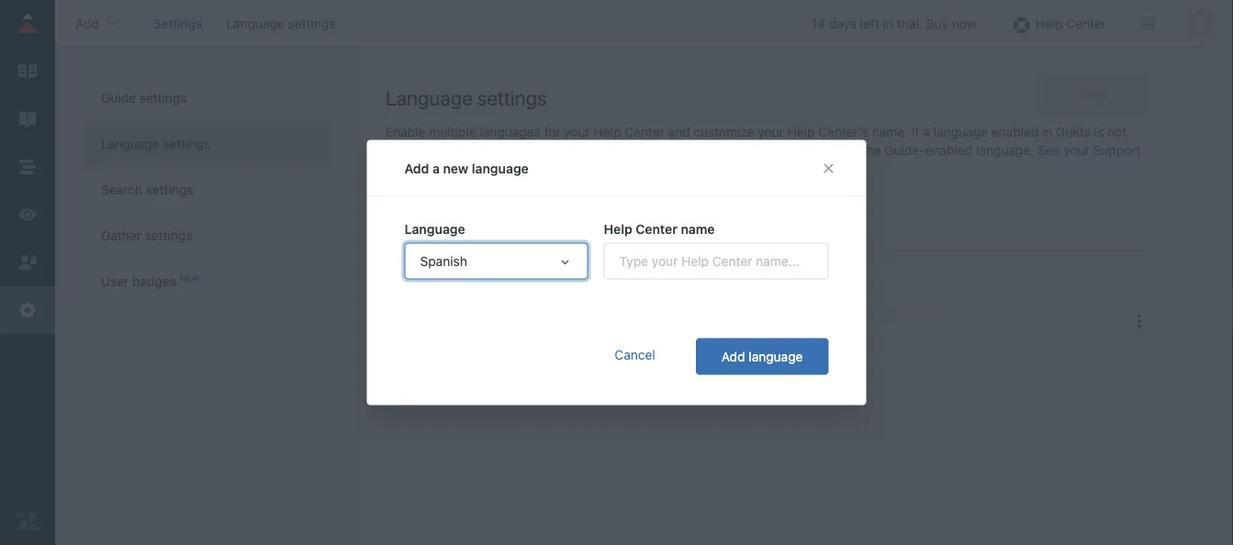 Task type: describe. For each thing, give the bounding box(es) containing it.
center inside enable multiple languages for your help center and customize your help center's name. if a language enabled in guide is not also enabled in support, fields in the "submit a request" form may not appear in the guide-enabled language.
[[625, 124, 665, 140]]

user badges new
[[101, 274, 200, 289]]

your inside see your support languages in localization settings
[[1064, 143, 1090, 158]]

for
[[544, 124, 561, 140]]

trial.
[[897, 16, 923, 31]]

settings inside see your support languages in localization settings
[[538, 161, 586, 176]]

0 vertical spatial guide
[[101, 90, 136, 106]]

help center
[[1036, 16, 1107, 31]]

cancel button
[[615, 348, 656, 363]]

settings
[[153, 16, 202, 31]]

form
[[722, 143, 749, 158]]

14
[[812, 16, 826, 31]]

see your support languages in localization settings
[[386, 143, 1141, 176]]

0 horizontal spatial enabled
[[413, 143, 461, 158]]

language.
[[977, 143, 1035, 158]]

add a new language
[[405, 161, 529, 176]]

search
[[101, 182, 142, 197]]

settings inside the language settings link
[[163, 136, 210, 152]]

dialog containing add a new language
[[367, 140, 867, 406]]

guide settings link
[[83, 75, 330, 121]]

(united
[[433, 324, 477, 340]]

settings inside 'guide settings' link
[[139, 90, 187, 106]]

zendesk image
[[16, 510, 39, 534]]

may
[[753, 143, 777, 158]]

language inside add language 'button'
[[749, 349, 803, 364]]

name.
[[872, 124, 909, 140]]

in inside see your support languages in localization settings
[[450, 161, 461, 176]]

help up appear
[[788, 124, 815, 140]]

support
[[1094, 143, 1141, 158]]

guide-
[[885, 143, 926, 158]]

2 horizontal spatial language settings
[[386, 85, 547, 109]]

user
[[101, 274, 129, 289]]

language up english
[[387, 286, 448, 301]]

guide inside enable multiple languages for your help center and customize your help center's name. if a language enabled in guide is not also enabled in support, fields in the "submit a request" form may not appear in the guide-enabled language.
[[1056, 124, 1091, 140]]

left
[[860, 16, 880, 31]]

new
[[443, 161, 469, 176]]

language inside navigation
[[226, 16, 285, 31]]

language settings link
[[83, 121, 330, 167]]

is
[[1095, 124, 1104, 140]]

gather settings
[[101, 228, 192, 243]]

enable multiple languages for your help center and customize your help center's name. if a language enabled in guide is not also enabled in support, fields in the "submit a request" form may not appear in the guide-enabled language.
[[386, 124, 1127, 158]]

also
[[386, 143, 410, 158]]

center for help center
[[1067, 16, 1107, 31]]

english (united states)
[[387, 324, 523, 340]]

request"
[[667, 143, 718, 158]]

now
[[953, 16, 977, 31]]

2 vertical spatial language settings
[[101, 136, 210, 152]]

spanish
[[420, 254, 467, 269]]

language inside dialog
[[405, 221, 465, 237]]

2 horizontal spatial enabled
[[992, 124, 1039, 140]]

manage articles image
[[16, 60, 39, 84]]

language inside enable multiple languages for your help center and customize your help center's name. if a language enabled in guide is not also enabled in support, fields in the "submit a request" form may not appear in the guide-enabled language.
[[934, 124, 988, 140]]

search settings
[[101, 182, 193, 197]]

0 horizontal spatial your
[[564, 124, 590, 140]]

states)
[[480, 324, 523, 340]]

search settings link
[[83, 167, 330, 213]]

name
[[681, 221, 715, 237]]

help up "submit
[[594, 124, 621, 140]]

1 vertical spatial language
[[472, 161, 529, 176]]

enable
[[386, 124, 426, 140]]

see your support languages in localization settings link
[[386, 143, 1141, 176]]

see
[[1038, 143, 1061, 158]]

2 the from the left
[[862, 143, 881, 158]]

days
[[829, 16, 857, 31]]

add language
[[722, 349, 803, 364]]

settings inside search settings link
[[146, 182, 193, 197]]

buy
[[927, 16, 949, 31]]

save button
[[1038, 75, 1148, 112]]

help inside button
[[1036, 16, 1063, 31]]

spanish button
[[405, 243, 588, 280]]

save
[[1079, 86, 1107, 101]]

english
[[387, 324, 429, 340]]

appear
[[804, 143, 845, 158]]

"submit
[[605, 143, 653, 158]]



Task type: locate. For each thing, give the bounding box(es) containing it.
1 horizontal spatial add
[[722, 349, 745, 364]]

languages up support,
[[480, 124, 541, 140]]

languages down also
[[386, 161, 447, 176]]

in up 'see'
[[1043, 124, 1053, 140]]

in down center's
[[848, 143, 859, 158]]

fields
[[533, 143, 565, 158]]

2 horizontal spatial your
[[1064, 143, 1090, 158]]

language up multiple
[[386, 85, 473, 109]]

1 vertical spatial a
[[657, 143, 663, 158]]

settings
[[288, 16, 336, 31], [477, 85, 547, 109], [139, 90, 187, 106], [163, 136, 210, 152], [538, 161, 586, 176], [146, 182, 193, 197], [145, 228, 192, 243]]

customize
[[694, 124, 755, 140]]

None text field
[[662, 314, 958, 351]]

add language button
[[696, 338, 829, 375]]

help up save button
[[1036, 16, 1063, 31]]

center inside button
[[1067, 16, 1107, 31]]

1 vertical spatial center
[[625, 124, 665, 140]]

new
[[180, 274, 200, 283]]

your up the 'may'
[[758, 124, 784, 140]]

2 horizontal spatial a
[[923, 124, 930, 140]]

languages
[[480, 124, 541, 140], [386, 161, 447, 176]]

0 horizontal spatial a
[[433, 161, 440, 176]]

14 days left in trial. buy now
[[812, 16, 977, 31]]

0 vertical spatial a
[[923, 124, 930, 140]]

1 horizontal spatial the
[[862, 143, 881, 158]]

0 horizontal spatial language
[[472, 161, 529, 176]]

center left "zendesk products" icon
[[1067, 16, 1107, 31]]

in right fields
[[569, 143, 579, 158]]

2 vertical spatial language
[[749, 349, 803, 364]]

your right 'see'
[[1064, 143, 1090, 158]]

the left "submit
[[583, 143, 602, 158]]

0 vertical spatial center
[[1067, 16, 1107, 31]]

enabled left language.
[[926, 143, 973, 158]]

1 horizontal spatial guide
[[1056, 124, 1091, 140]]

Help Center name text field
[[604, 243, 829, 280]]

language
[[226, 16, 285, 31], [386, 85, 473, 109], [101, 136, 159, 152], [405, 221, 465, 237], [387, 286, 448, 301]]

in
[[883, 16, 894, 31], [1043, 124, 1053, 140], [464, 143, 475, 158], [569, 143, 579, 158], [848, 143, 859, 158], [450, 161, 461, 176]]

2 vertical spatial a
[[433, 161, 440, 176]]

0 horizontal spatial add
[[405, 161, 429, 176]]

zendesk products image
[[1142, 17, 1155, 30]]

1 horizontal spatial language settings
[[226, 16, 336, 31]]

2 vertical spatial center
[[636, 221, 678, 237]]

customize design image
[[16, 203, 39, 227]]

1 vertical spatial language settings
[[386, 85, 547, 109]]

languages inside enable multiple languages for your help center and customize your help center's name. if a language enabled in guide is not also enabled in support, fields in the "submit a request" form may not appear in the guide-enabled language.
[[480, 124, 541, 140]]

center up "submit
[[625, 124, 665, 140]]

a right if
[[923, 124, 930, 140]]

the down name.
[[862, 143, 881, 158]]

0 horizontal spatial language settings
[[101, 136, 210, 152]]

and
[[668, 124, 690, 140]]

your
[[564, 124, 590, 140], [758, 124, 784, 140], [1064, 143, 1090, 158]]

user permissions image
[[16, 251, 39, 275]]

settings inside the gather settings "link"
[[145, 228, 192, 243]]

center left name
[[636, 221, 678, 237]]

0 vertical spatial language
[[934, 124, 988, 140]]

1 horizontal spatial not
[[1108, 124, 1127, 140]]

a right "submit
[[657, 143, 663, 158]]

1 horizontal spatial enabled
[[926, 143, 973, 158]]

arrange content image
[[16, 155, 39, 179]]

help down "submit
[[604, 221, 633, 237]]

0 vertical spatial language settings
[[226, 16, 336, 31]]

1 the from the left
[[583, 143, 602, 158]]

1 horizontal spatial language
[[749, 349, 803, 364]]

2 horizontal spatial language
[[934, 124, 988, 140]]

a
[[923, 124, 930, 140], [657, 143, 663, 158], [433, 161, 440, 176]]

in up add a new language at left
[[464, 143, 475, 158]]

in right left
[[883, 16, 894, 31]]

gather settings link
[[83, 213, 330, 259]]

1 vertical spatial guide
[[1056, 124, 1091, 140]]

languages inside see your support languages in localization settings
[[386, 161, 447, 176]]

1 vertical spatial add
[[722, 349, 745, 364]]

support,
[[478, 143, 530, 158]]

1 horizontal spatial a
[[657, 143, 663, 158]]

0 horizontal spatial guide
[[101, 90, 136, 106]]

language up the spanish
[[405, 221, 465, 237]]

0 horizontal spatial languages
[[386, 161, 447, 176]]

not right is
[[1108, 124, 1127, 140]]

language right settings link
[[226, 16, 285, 31]]

navigation
[[150, 10, 339, 37]]

help center button
[[1005, 10, 1112, 37]]

language
[[934, 124, 988, 140], [472, 161, 529, 176], [749, 349, 803, 364]]

a inside dialog
[[433, 161, 440, 176]]

0 horizontal spatial not
[[781, 143, 800, 158]]

add
[[405, 161, 429, 176], [722, 349, 745, 364]]

the
[[583, 143, 602, 158], [862, 143, 881, 158]]

center
[[1067, 16, 1107, 31], [625, 124, 665, 140], [636, 221, 678, 237]]

add inside 'button'
[[722, 349, 745, 364]]

localization
[[464, 161, 535, 176]]

dialog
[[367, 140, 867, 406]]

multiple
[[429, 124, 476, 140]]

add for add language
[[722, 349, 745, 364]]

add for add a new language
[[405, 161, 429, 176]]

help center name
[[604, 221, 715, 237]]

center's
[[819, 124, 869, 140]]

a left "new"
[[433, 161, 440, 176]]

1 horizontal spatial languages
[[480, 124, 541, 140]]

in down multiple
[[450, 161, 461, 176]]

gather
[[101, 228, 141, 243]]

settings image
[[16, 299, 39, 322]]

enabled up language.
[[992, 124, 1039, 140]]

center for help center name
[[636, 221, 678, 237]]

language settings
[[226, 16, 336, 31], [386, 85, 547, 109], [101, 136, 210, 152]]

guide settings
[[101, 90, 187, 106]]

your right for
[[564, 124, 590, 140]]

guide
[[101, 90, 136, 106], [1056, 124, 1091, 140]]

badges
[[132, 274, 176, 289]]

1 vertical spatial not
[[781, 143, 800, 158]]

0 vertical spatial languages
[[480, 124, 541, 140]]

help
[[1036, 16, 1063, 31], [594, 124, 621, 140], [788, 124, 815, 140], [604, 221, 633, 237]]

0 vertical spatial not
[[1108, 124, 1127, 140]]

0 vertical spatial add
[[405, 161, 429, 176]]

enabled
[[992, 124, 1039, 140], [413, 143, 461, 158], [926, 143, 973, 158]]

0 horizontal spatial the
[[583, 143, 602, 158]]

language up the search
[[101, 136, 159, 152]]

1 horizontal spatial your
[[758, 124, 784, 140]]

settings link
[[153, 16, 202, 31]]

not right the 'may'
[[781, 143, 800, 158]]

1 vertical spatial languages
[[386, 161, 447, 176]]

navigation containing settings
[[150, 10, 339, 37]]

not
[[1108, 124, 1127, 140], [781, 143, 800, 158]]

if
[[912, 124, 920, 140]]

enabled down multiple
[[413, 143, 461, 158]]

cancel
[[615, 348, 656, 363]]

moderate content image
[[16, 107, 39, 131]]



Task type: vqa. For each thing, say whether or not it's contained in the screenshot.
Come together Get Zendesk Community forum to connect, share, and interact with your customers.
no



